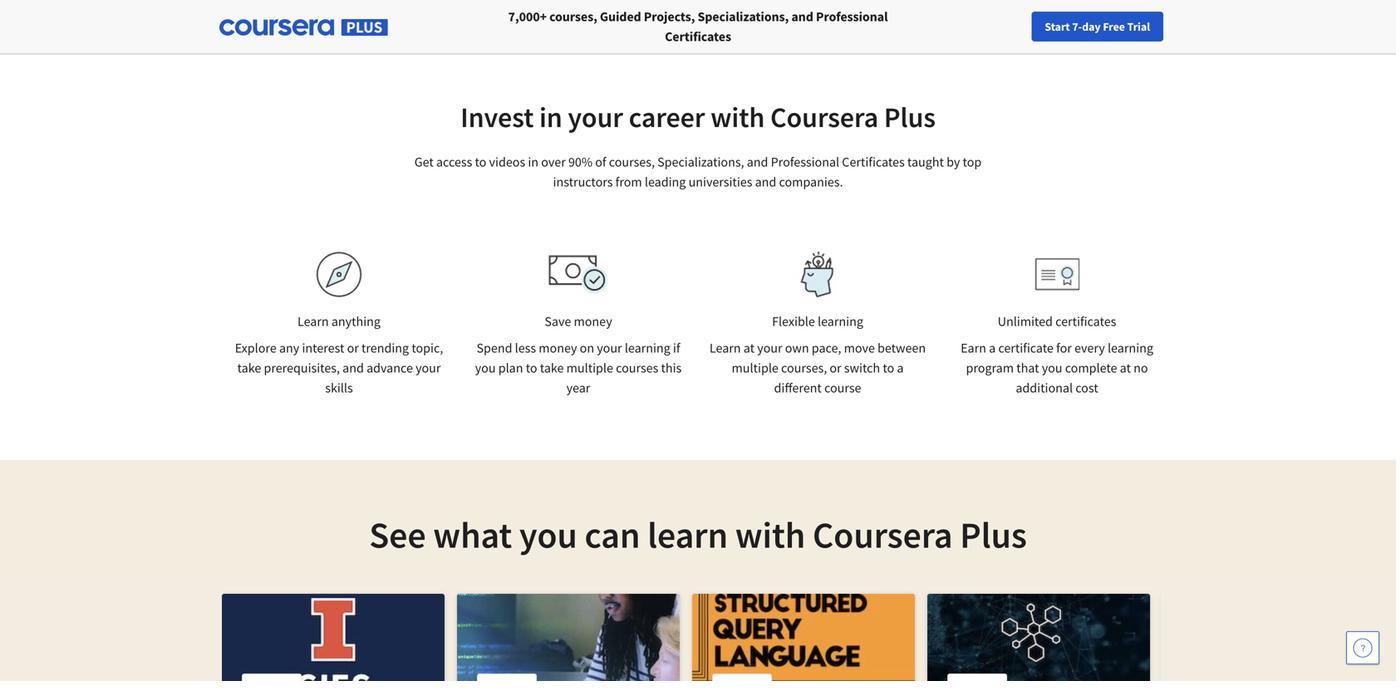 Task type: describe. For each thing, give the bounding box(es) containing it.
interest
[[302, 340, 344, 357]]

see what you can learn with coursera plus
[[369, 512, 1027, 558]]

top
[[963, 154, 982, 170]]

trial
[[1128, 19, 1150, 34]]

explore any interest or trending topic, take prerequisites, and advance your skills
[[235, 340, 443, 397]]

skills
[[325, 380, 353, 397]]

1 vertical spatial coursera
[[813, 512, 953, 558]]

new
[[1090, 19, 1112, 34]]

between
[[878, 340, 926, 357]]

pace,
[[812, 340, 842, 357]]

unlimited
[[998, 313, 1053, 330]]

learn
[[648, 512, 728, 558]]

start
[[1045, 19, 1070, 34]]

learning for earn a certificate for every learning program that you complete at no additional cost
[[1108, 340, 1154, 357]]

learn at your own pace, move between multiple courses, or switch to a different course
[[710, 340, 926, 397]]

any
[[279, 340, 299, 357]]

help center image
[[1353, 638, 1373, 658]]

introduction to programming with python and java. university of pennsylvania. specialization (4 courses) element
[[928, 594, 1150, 682]]

leading
[[645, 174, 686, 190]]

can
[[585, 512, 640, 558]]

certificates
[[1056, 313, 1117, 330]]

to inside spend less money on your learning if you plan to take multiple courses this year
[[526, 360, 537, 377]]

flexible learning image
[[789, 252, 847, 298]]

professional inside 7,000+ courses, guided projects, specializations, and professional certificates
[[816, 8, 888, 25]]

at inside the learn at your own pace, move between multiple courses, or switch to a different course
[[744, 340, 755, 357]]

less
[[515, 340, 536, 357]]

over
[[541, 154, 566, 170]]

multiple inside the learn at your own pace, move between multiple courses, or switch to a different course
[[732, 360, 779, 377]]

see
[[369, 512, 426, 558]]

advance
[[367, 360, 413, 377]]

or inside the learn at your own pace, move between multiple courses, or switch to a different course
[[830, 360, 842, 377]]

taught
[[908, 154, 944, 170]]

90%
[[569, 154, 593, 170]]

complete
[[1065, 360, 1118, 377]]

prerequisites,
[[264, 360, 340, 377]]

companies.
[[779, 174, 843, 190]]

earn
[[961, 340, 987, 357]]

specializations, inside 7,000+ courses, guided projects, specializations, and professional certificates
[[698, 8, 789, 25]]

save
[[545, 313, 571, 330]]

career
[[1114, 19, 1146, 34]]

save money
[[545, 313, 612, 330]]

for
[[1057, 340, 1072, 357]]

if
[[673, 340, 680, 357]]

your inside the learn at your own pace, move between multiple courses, or switch to a different course
[[757, 340, 783, 357]]

multiple inside spend less money on your learning if you plan to take multiple courses this year
[[567, 360, 613, 377]]

unlimited certificates
[[998, 313, 1117, 330]]

a inside 'earn a certificate for every learning program that you complete at no additional cost'
[[989, 340, 996, 357]]

0 vertical spatial in
[[539, 99, 563, 135]]

own
[[785, 340, 809, 357]]

your inside spend less money on your learning if you plan to take multiple courses this year
[[597, 340, 622, 357]]

0 vertical spatial with
[[711, 99, 765, 135]]

guided
[[600, 8, 641, 25]]

invest in your career with coursera plus
[[461, 99, 936, 135]]

7,000+
[[508, 8, 547, 25]]

learn for learn at your own pace, move between multiple courses, or switch to a different course
[[710, 340, 741, 357]]

certificates inside get access to videos in over 90% of courses, specializations, and professional certificates taught by top instructors from leading universities and companies.
[[842, 154, 905, 170]]

or inside explore any interest or trending topic, take prerequisites, and advance your skills
[[347, 340, 359, 357]]

learn for learn anything
[[298, 313, 329, 330]]

you inside spend less money on your learning if you plan to take multiple courses this year
[[475, 360, 496, 377]]

different
[[774, 380, 822, 397]]

every
[[1075, 340, 1105, 357]]

day
[[1082, 19, 1101, 34]]

additional
[[1016, 380, 1073, 397]]

learn anything
[[298, 313, 381, 330]]

7-
[[1073, 19, 1082, 34]]

that
[[1017, 360, 1040, 377]]

at inside 'earn a certificate for every learning program that you complete at no additional cost'
[[1120, 360, 1131, 377]]

flexible
[[772, 313, 815, 330]]

take inside spend less money on your learning if you plan to take multiple courses this year
[[540, 360, 564, 377]]

python for everybody. university of michigan. specialization (5 courses) element
[[457, 594, 680, 682]]

cost
[[1076, 380, 1099, 397]]

money inside spend less money on your learning if you plan to take multiple courses this year
[[539, 340, 577, 357]]

leading teams: developing as a leader. university of illinois at urbana-champaign. course element
[[222, 594, 445, 682]]



Task type: vqa. For each thing, say whether or not it's contained in the screenshot.
load
no



Task type: locate. For each thing, give the bounding box(es) containing it.
specializations, inside get access to videos in over 90% of courses, specializations, and professional certificates taught by top instructors from leading universities and companies.
[[658, 154, 744, 170]]

a
[[989, 340, 996, 357], [897, 360, 904, 377]]

start 7-day free trial
[[1045, 19, 1150, 34]]

plan
[[499, 360, 523, 377]]

find your new career
[[1042, 19, 1146, 34]]

0 vertical spatial professional
[[816, 8, 888, 25]]

switch
[[844, 360, 880, 377]]

specializations, right projects,
[[698, 8, 789, 25]]

and inside explore any interest or trending topic, take prerequisites, and advance your skills
[[343, 360, 364, 377]]

1 vertical spatial a
[[897, 360, 904, 377]]

course
[[825, 380, 862, 397]]

invest
[[461, 99, 534, 135]]

1 horizontal spatial multiple
[[732, 360, 779, 377]]

from
[[616, 174, 642, 190]]

trending
[[362, 340, 409, 357]]

courses,
[[550, 8, 597, 25], [609, 154, 655, 170], [781, 360, 827, 377]]

with
[[711, 99, 765, 135], [735, 512, 806, 558]]

at
[[744, 340, 755, 357], [1120, 360, 1131, 377]]

find your new career link
[[1034, 17, 1155, 37]]

0 horizontal spatial you
[[475, 360, 496, 377]]

1 horizontal spatial courses,
[[609, 154, 655, 170]]

no
[[1134, 360, 1148, 377]]

start 7-day free trial button
[[1032, 12, 1164, 42]]

0 horizontal spatial take
[[237, 360, 261, 377]]

courses, inside get access to videos in over 90% of courses, specializations, and professional certificates taught by top instructors from leading universities and companies.
[[609, 154, 655, 170]]

in inside get access to videos in over 90% of courses, specializations, and professional certificates taught by top instructors from leading universities and companies.
[[528, 154, 539, 170]]

in
[[539, 99, 563, 135], [528, 154, 539, 170]]

courses, inside the learn at your own pace, move between multiple courses, or switch to a different course
[[781, 360, 827, 377]]

2 take from the left
[[540, 360, 564, 377]]

1 multiple from the left
[[567, 360, 613, 377]]

0 vertical spatial a
[[989, 340, 996, 357]]

a right earn
[[989, 340, 996, 357]]

learn right if
[[710, 340, 741, 357]]

learn inside the learn at your own pace, move between multiple courses, or switch to a different course
[[710, 340, 741, 357]]

your
[[1066, 19, 1088, 34], [568, 99, 623, 135], [597, 340, 622, 357], [757, 340, 783, 357], [416, 360, 441, 377]]

learning
[[818, 313, 864, 330], [625, 340, 671, 357], [1108, 340, 1154, 357]]

0 horizontal spatial courses,
[[550, 8, 597, 25]]

None search field
[[229, 10, 628, 44]]

universities
[[689, 174, 753, 190]]

to inside get access to videos in over 90% of courses, specializations, and professional certificates taught by top instructors from leading universities and companies.
[[475, 154, 487, 170]]

get
[[415, 154, 434, 170]]

money down save
[[539, 340, 577, 357]]

topic,
[[412, 340, 443, 357]]

1 horizontal spatial to
[[526, 360, 537, 377]]

money
[[574, 313, 612, 330], [539, 340, 577, 357]]

or up course
[[830, 360, 842, 377]]

to
[[475, 154, 487, 170], [526, 360, 537, 377], [883, 360, 895, 377]]

learn anything image
[[316, 252, 362, 298]]

1 vertical spatial in
[[528, 154, 539, 170]]

certificates left taught
[[842, 154, 905, 170]]

coursera
[[771, 99, 879, 135], [813, 512, 953, 558]]

1 horizontal spatial a
[[989, 340, 996, 357]]

7,000+ courses, guided projects, specializations, and professional certificates
[[508, 8, 888, 45]]

take down the explore
[[237, 360, 261, 377]]

earn a certificate for every learning program that you complete at no additional cost
[[961, 340, 1154, 397]]

learn up interest
[[298, 313, 329, 330]]

1 vertical spatial money
[[539, 340, 577, 357]]

0 vertical spatial certificates
[[665, 28, 731, 45]]

1 vertical spatial courses,
[[609, 154, 655, 170]]

0 horizontal spatial learning
[[625, 340, 671, 357]]

0 vertical spatial plus
[[884, 99, 936, 135]]

certificate
[[999, 340, 1054, 357]]

flexible learning
[[772, 313, 864, 330]]

spend
[[477, 340, 512, 357]]

certificates inside 7,000+ courses, guided projects, specializations, and professional certificates
[[665, 28, 731, 45]]

to down between
[[883, 360, 895, 377]]

professional inside get access to videos in over 90% of courses, specializations, and professional certificates taught by top instructors from leading universities and companies.
[[771, 154, 840, 170]]

1 vertical spatial certificates
[[842, 154, 905, 170]]

certificates down projects,
[[665, 28, 731, 45]]

0 vertical spatial specializations,
[[698, 8, 789, 25]]

1 take from the left
[[237, 360, 261, 377]]

in up the over
[[539, 99, 563, 135]]

to right plan
[[526, 360, 537, 377]]

0 vertical spatial learn
[[298, 313, 329, 330]]

coursera plus image
[[219, 19, 388, 36]]

this
[[661, 360, 682, 377]]

1 horizontal spatial or
[[830, 360, 842, 377]]

move
[[844, 340, 875, 357]]

certificates
[[665, 28, 731, 45], [842, 154, 905, 170]]

year
[[567, 380, 591, 397]]

2 horizontal spatial you
[[1042, 360, 1063, 377]]

take
[[237, 360, 261, 377], [540, 360, 564, 377]]

multiple up different
[[732, 360, 779, 377]]

courses
[[616, 360, 659, 377]]

0 horizontal spatial multiple
[[567, 360, 613, 377]]

2 multiple from the left
[[732, 360, 779, 377]]

2 horizontal spatial to
[[883, 360, 895, 377]]

learning inside spend less money on your learning if you plan to take multiple courses this year
[[625, 340, 671, 357]]

1 horizontal spatial plus
[[960, 512, 1027, 558]]

you left can
[[519, 512, 578, 558]]

0 vertical spatial courses,
[[550, 8, 597, 25]]

1 horizontal spatial learn
[[710, 340, 741, 357]]

you down spend
[[475, 360, 496, 377]]

a inside the learn at your own pace, move between multiple courses, or switch to a different course
[[897, 360, 904, 377]]

unlimited certificates image
[[1035, 258, 1080, 291]]

1 vertical spatial learn
[[710, 340, 741, 357]]

0 vertical spatial or
[[347, 340, 359, 357]]

projects,
[[644, 8, 695, 25]]

free
[[1103, 19, 1125, 34]]

spend less money on your learning if you plan to take multiple courses this year
[[475, 340, 682, 397]]

learning inside 'earn a certificate for every learning program that you complete at no additional cost'
[[1108, 340, 1154, 357]]

0 horizontal spatial at
[[744, 340, 755, 357]]

0 horizontal spatial or
[[347, 340, 359, 357]]

courses, up different
[[781, 360, 827, 377]]

take inside explore any interest or trending topic, take prerequisites, and advance your skills
[[237, 360, 261, 377]]

professional
[[816, 8, 888, 25], [771, 154, 840, 170]]

on
[[580, 340, 594, 357]]

plus
[[884, 99, 936, 135], [960, 512, 1027, 558]]

and inside 7,000+ courses, guided projects, specializations, and professional certificates
[[792, 8, 814, 25]]

0 horizontal spatial plus
[[884, 99, 936, 135]]

learning up 'pace,' at the right of the page
[[818, 313, 864, 330]]

1 horizontal spatial learning
[[818, 313, 864, 330]]

take right plan
[[540, 360, 564, 377]]

learning for spend less money on your learning if you plan to take multiple courses this year
[[625, 340, 671, 357]]

0 horizontal spatial learn
[[298, 313, 329, 330]]

the structured query language (sql). university of colorado boulder. course element
[[692, 594, 915, 682]]

1 vertical spatial plus
[[960, 512, 1027, 558]]

save money image
[[549, 255, 608, 294]]

access
[[436, 154, 472, 170]]

by
[[947, 154, 960, 170]]

1 vertical spatial at
[[1120, 360, 1131, 377]]

career
[[629, 99, 705, 135]]

or
[[347, 340, 359, 357], [830, 360, 842, 377]]

0 horizontal spatial to
[[475, 154, 487, 170]]

2 horizontal spatial learning
[[1108, 340, 1154, 357]]

1 vertical spatial or
[[830, 360, 842, 377]]

with right learn
[[735, 512, 806, 558]]

0 horizontal spatial certificates
[[665, 28, 731, 45]]

and
[[792, 8, 814, 25], [747, 154, 768, 170], [755, 174, 777, 190], [343, 360, 364, 377]]

a down between
[[897, 360, 904, 377]]

2 vertical spatial courses,
[[781, 360, 827, 377]]

1 horizontal spatial you
[[519, 512, 578, 558]]

courses, for of
[[609, 154, 655, 170]]

what
[[433, 512, 512, 558]]

anything
[[332, 313, 381, 330]]

1 horizontal spatial certificates
[[842, 154, 905, 170]]

you up additional
[[1042, 360, 1063, 377]]

your inside explore any interest or trending topic, take prerequisites, and advance your skills
[[416, 360, 441, 377]]

multiple down on
[[567, 360, 613, 377]]

program
[[966, 360, 1014, 377]]

courses, inside 7,000+ courses, guided projects, specializations, and professional certificates
[[550, 8, 597, 25]]

learning up 'courses'
[[625, 340, 671, 357]]

1 vertical spatial professional
[[771, 154, 840, 170]]

at left own
[[744, 340, 755, 357]]

you
[[475, 360, 496, 377], [1042, 360, 1063, 377], [519, 512, 578, 558]]

money up on
[[574, 313, 612, 330]]

at left no
[[1120, 360, 1131, 377]]

of
[[595, 154, 606, 170]]

instructors
[[553, 174, 613, 190]]

to right access
[[475, 154, 487, 170]]

courses, up from
[[609, 154, 655, 170]]

learning up no
[[1108, 340, 1154, 357]]

with up universities
[[711, 99, 765, 135]]

1 vertical spatial with
[[735, 512, 806, 558]]

explore
[[235, 340, 277, 357]]

0 vertical spatial coursera
[[771, 99, 879, 135]]

learn
[[298, 313, 329, 330], [710, 340, 741, 357]]

specializations, up universities
[[658, 154, 744, 170]]

1 horizontal spatial at
[[1120, 360, 1131, 377]]

find
[[1042, 19, 1064, 34]]

0 horizontal spatial a
[[897, 360, 904, 377]]

2 horizontal spatial courses,
[[781, 360, 827, 377]]

videos
[[489, 154, 525, 170]]

specializations,
[[698, 8, 789, 25], [658, 154, 744, 170]]

you inside 'earn a certificate for every learning program that you complete at no additional cost'
[[1042, 360, 1063, 377]]

get access to videos in over 90% of courses, specializations, and professional certificates taught by top instructors from leading universities and companies.
[[415, 154, 982, 190]]

1 horizontal spatial take
[[540, 360, 564, 377]]

1 vertical spatial specializations,
[[658, 154, 744, 170]]

or down anything
[[347, 340, 359, 357]]

courses, for multiple
[[781, 360, 827, 377]]

courses, right 7,000+
[[550, 8, 597, 25]]

to inside the learn at your own pace, move between multiple courses, or switch to a different course
[[883, 360, 895, 377]]

0 vertical spatial money
[[574, 313, 612, 330]]

0 vertical spatial at
[[744, 340, 755, 357]]

in left the over
[[528, 154, 539, 170]]



